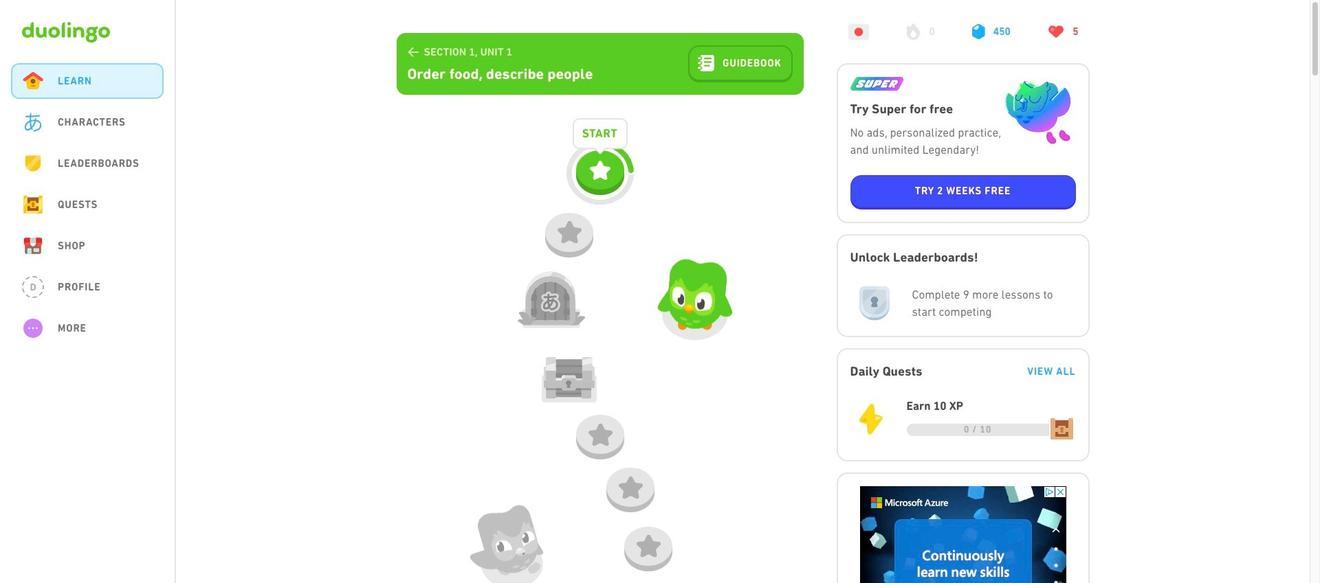Task type: locate. For each thing, give the bounding box(es) containing it.
chest image
[[542, 349, 597, 411]]

lesson image
[[555, 221, 584, 244], [616, 476, 645, 500]]

lesson image
[[586, 424, 614, 447], [634, 535, 663, 558]]

guidebook image
[[698, 55, 714, 72]]

1 horizontal spatial lesson image
[[616, 476, 645, 500]]

progress bar
[[907, 424, 1049, 437]]

0 vertical spatial lesson image
[[555, 221, 584, 244]]

1 horizontal spatial lesson image
[[634, 535, 663, 558]]

character gate image
[[518, 272, 586, 329]]

1 vertical spatial lesson image
[[616, 476, 645, 500]]

0 horizontal spatial lesson image
[[586, 424, 614, 447]]

advertisement element
[[860, 487, 1066, 584]]



Task type: describe. For each thing, give the bounding box(es) containing it.
0 horizontal spatial lesson image
[[555, 221, 584, 244]]

lesson 2 of 4 image
[[586, 158, 614, 182]]

1 vertical spatial lesson image
[[634, 535, 663, 558]]

0 vertical spatial lesson image
[[586, 424, 614, 447]]



Task type: vqa. For each thing, say whether or not it's contained in the screenshot.
'большая' BUTTON
no



